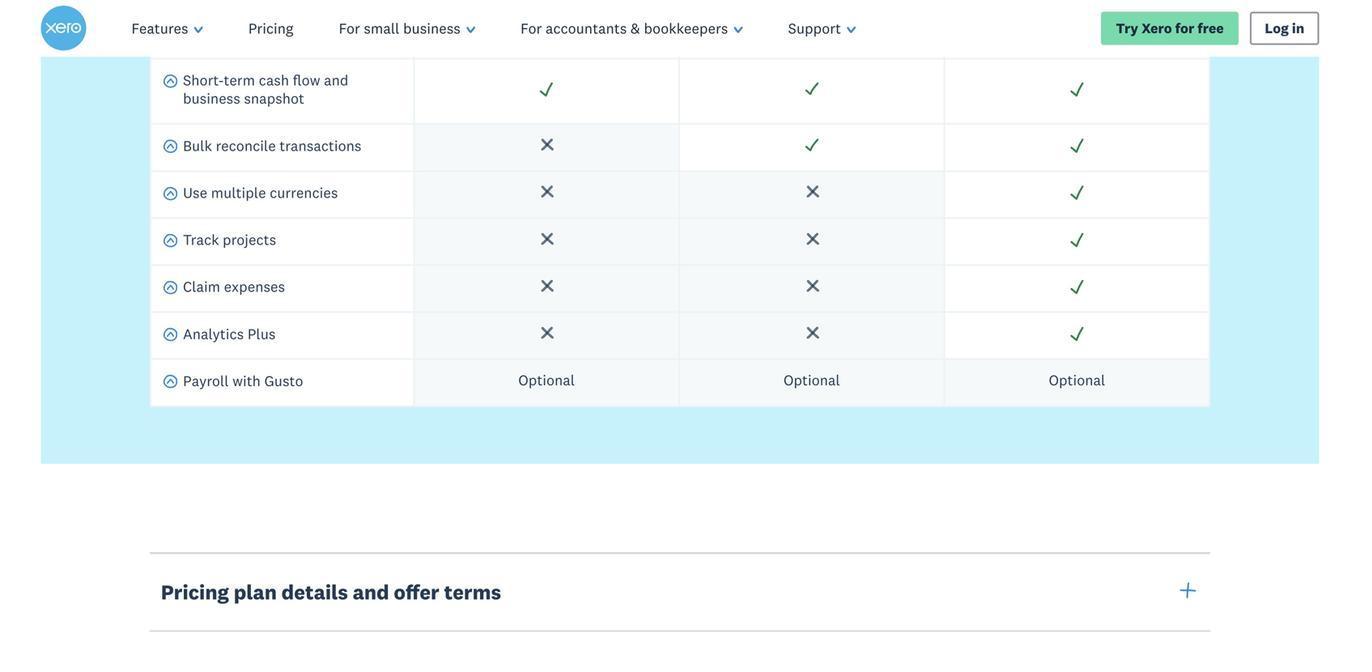Task type: locate. For each thing, give the bounding box(es) containing it.
pricing
[[248, 19, 293, 38], [161, 579, 229, 605]]

optional
[[518, 371, 575, 390], [784, 371, 840, 390], [1049, 371, 1105, 390]]

log in
[[1265, 19, 1305, 37]]

track projects
[[183, 230, 276, 249]]

excluded image for analytics plus
[[538, 325, 555, 342]]

pricing plan details and offer terms
[[161, 579, 501, 605]]

business
[[403, 19, 461, 38], [183, 89, 240, 108]]

track
[[183, 230, 219, 249]]

for
[[339, 19, 360, 38], [521, 19, 542, 38]]

use
[[183, 183, 207, 202]]

excluded image for use multiple currencies
[[538, 184, 555, 201]]

for for for small business
[[339, 19, 360, 38]]

reconcile
[[216, 136, 276, 155]]

for small business button
[[316, 0, 498, 57]]

cash
[[259, 71, 289, 89]]

and inside dropdown button
[[353, 579, 389, 605]]

1 vertical spatial with
[[232, 372, 261, 390]]

claim expenses
[[183, 277, 285, 296]]

currencies
[[270, 183, 338, 202]]

1 vertical spatial and
[[324, 71, 349, 89]]

in
[[1292, 19, 1305, 37]]

1 horizontal spatial pricing
[[248, 19, 293, 38]]

for left accountants
[[521, 19, 542, 38]]

0 horizontal spatial business
[[183, 89, 240, 108]]

analytics
[[183, 325, 244, 343]]

included image
[[538, 15, 555, 32], [803, 15, 820, 32], [803, 81, 820, 98], [1069, 81, 1086, 98], [1069, 137, 1086, 154], [1069, 325, 1086, 342]]

1 vertical spatial pricing
[[161, 579, 229, 605]]

for left small
[[339, 19, 360, 38]]

0 vertical spatial and
[[270, 5, 295, 24]]

for
[[1175, 19, 1195, 37]]

pricing link
[[226, 0, 316, 57]]

0 horizontal spatial and
[[270, 5, 295, 24]]

1 horizontal spatial business
[[403, 19, 461, 38]]

bulk reconcile transactions button
[[163, 136, 361, 159]]

1 horizontal spatial with
[[355, 5, 383, 24]]

projects
[[223, 230, 276, 249]]

for for for accountants & bookkeepers
[[521, 19, 542, 38]]

excluded image
[[538, 137, 555, 154], [538, 184, 555, 201], [803, 184, 820, 201], [803, 231, 820, 248], [538, 278, 555, 295], [538, 325, 555, 342]]

and right bills
[[270, 5, 295, 24]]

hubdoc
[[183, 24, 234, 42]]

payroll with gusto button
[[163, 371, 303, 394]]

with
[[355, 5, 383, 24], [232, 372, 261, 390]]

bulk
[[183, 136, 212, 155]]

2 horizontal spatial and
[[353, 579, 389, 605]]

for inside for accountants & bookkeepers dropdown button
[[521, 19, 542, 38]]

1 horizontal spatial optional
[[784, 371, 840, 390]]

0 vertical spatial business
[[403, 19, 461, 38]]

and inside capture bills and receipts with hubdoc
[[270, 5, 295, 24]]

claim
[[183, 277, 220, 296]]

1 vertical spatial excluded image
[[803, 278, 820, 295]]

2 vertical spatial excluded image
[[803, 325, 820, 342]]

business inside short-term cash flow and business snapshot
[[183, 89, 240, 108]]

2 vertical spatial and
[[353, 579, 389, 605]]

and
[[270, 5, 295, 24], [324, 71, 349, 89], [353, 579, 389, 605]]

1 horizontal spatial and
[[324, 71, 349, 89]]

plus
[[248, 325, 276, 343]]

bookkeepers
[[644, 19, 728, 38]]

excluded image for analytics plus
[[803, 325, 820, 342]]

0 vertical spatial with
[[355, 5, 383, 24]]

included image
[[538, 81, 555, 98], [803, 137, 820, 154], [1069, 184, 1086, 201], [1069, 231, 1086, 248], [1069, 278, 1086, 295]]

claim expenses button
[[163, 277, 285, 300]]

business right small
[[403, 19, 461, 38]]

1 vertical spatial business
[[183, 89, 240, 108]]

pricing up cash
[[248, 19, 293, 38]]

details
[[282, 579, 348, 605]]

short-
[[183, 71, 224, 89]]

accountants
[[546, 19, 627, 38]]

expenses
[[224, 277, 285, 296]]

features button
[[109, 0, 226, 57]]

offer
[[394, 579, 439, 605]]

0 vertical spatial excluded image
[[538, 231, 555, 248]]

for accountants & bookkeepers button
[[498, 0, 766, 57]]

pricing left the plan
[[161, 579, 229, 605]]

2 for from the left
[[521, 19, 542, 38]]

with left gusto
[[232, 372, 261, 390]]

and left offer
[[353, 579, 389, 605]]

pricing plan details and offer terms button
[[150, 552, 1211, 632]]

analytics plus button
[[163, 324, 276, 347]]

use multiple currencies
[[183, 183, 338, 202]]

for inside for small business dropdown button
[[339, 19, 360, 38]]

included image for claim expenses
[[1069, 278, 1086, 295]]

0 vertical spatial pricing
[[248, 19, 293, 38]]

small
[[364, 19, 400, 38]]

excluded image for claim expenses
[[803, 278, 820, 295]]

pricing inside dropdown button
[[161, 579, 229, 605]]

0 horizontal spatial pricing
[[161, 579, 229, 605]]

1 horizontal spatial for
[[521, 19, 542, 38]]

and right flow
[[324, 71, 349, 89]]

features
[[131, 19, 188, 38]]

0 horizontal spatial optional
[[518, 371, 575, 390]]

try xero for free
[[1116, 19, 1224, 37]]

with right receipts
[[355, 5, 383, 24]]

business up bulk
[[183, 89, 240, 108]]

0 horizontal spatial for
[[339, 19, 360, 38]]

2 horizontal spatial optional
[[1049, 371, 1105, 390]]

2 optional from the left
[[784, 371, 840, 390]]

excluded image
[[538, 231, 555, 248], [803, 278, 820, 295], [803, 325, 820, 342]]

1 for from the left
[[339, 19, 360, 38]]

capture
[[183, 5, 235, 24]]

term
[[224, 71, 255, 89]]



Task type: describe. For each thing, give the bounding box(es) containing it.
for accountants & bookkeepers
[[521, 19, 728, 38]]

log in link
[[1250, 12, 1319, 45]]

capture bills and receipts with hubdoc
[[183, 5, 383, 42]]

snapshot
[[244, 89, 304, 108]]

included image for track projects
[[1069, 231, 1086, 248]]

&
[[631, 19, 640, 38]]

multiple
[[211, 183, 266, 202]]

use multiple currencies button
[[163, 183, 338, 206]]

transactions
[[280, 136, 361, 155]]

excluded image for claim expenses
[[538, 278, 555, 295]]

payroll
[[183, 372, 229, 390]]

flow
[[293, 71, 320, 89]]

pricing for pricing
[[248, 19, 293, 38]]

0 horizontal spatial with
[[232, 372, 261, 390]]

for small business
[[339, 19, 461, 38]]

bills
[[239, 5, 267, 24]]

plan
[[234, 579, 277, 605]]

gusto
[[264, 372, 303, 390]]

short-term cash flow and business snapshot button
[[163, 71, 402, 112]]

support
[[788, 19, 841, 38]]

try xero for free link
[[1101, 12, 1239, 45]]

and inside short-term cash flow and business snapshot
[[324, 71, 349, 89]]

track projects button
[[163, 230, 276, 253]]

short-term cash flow and business snapshot
[[183, 71, 349, 108]]

with inside capture bills and receipts with hubdoc
[[355, 5, 383, 24]]

pricing for pricing plan details and offer terms
[[161, 579, 229, 605]]

included image for use multiple currencies
[[1069, 184, 1086, 201]]

1 optional from the left
[[518, 371, 575, 390]]

payroll with gusto
[[183, 372, 303, 390]]

terms
[[444, 579, 501, 605]]

receipts
[[299, 5, 352, 24]]

excluded image for bulk reconcile transactions
[[538, 137, 555, 154]]

support button
[[766, 0, 879, 57]]

bulk reconcile transactions
[[183, 136, 361, 155]]

3 optional from the left
[[1049, 371, 1105, 390]]

business inside dropdown button
[[403, 19, 461, 38]]

try
[[1116, 19, 1139, 37]]

xero homepage image
[[41, 6, 86, 51]]

log
[[1265, 19, 1289, 37]]

free
[[1198, 19, 1224, 37]]

xero
[[1142, 19, 1172, 37]]

capture bills and receipts with hubdoc button
[[163, 5, 402, 46]]

analytics plus
[[183, 325, 276, 343]]



Task type: vqa. For each thing, say whether or not it's contained in the screenshot.
the rightmost with
yes



